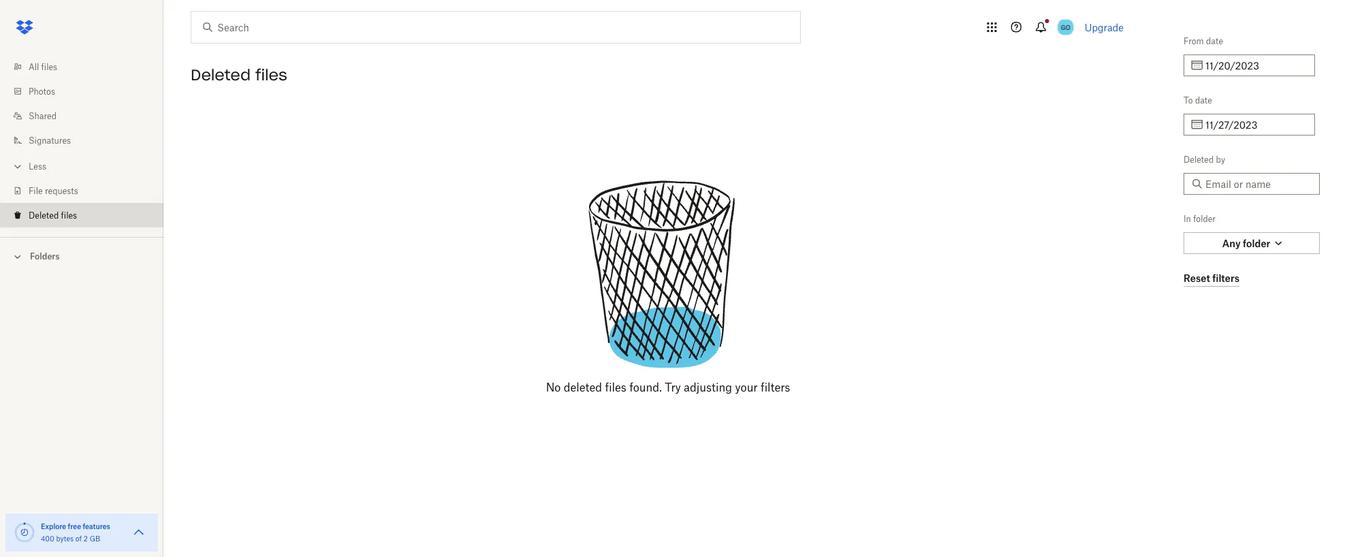 Task type: describe. For each thing, give the bounding box(es) containing it.
Deleted by text field
[[1206, 176, 1312, 191]]

1 horizontal spatial deleted files
[[191, 65, 287, 84]]

reset
[[1184, 272, 1210, 284]]

all
[[29, 62, 39, 72]]

signatures
[[29, 135, 71, 145]]

less image
[[11, 160, 25, 173]]

shared link
[[11, 104, 163, 128]]

to
[[1184, 95, 1193, 105]]

photos link
[[11, 79, 163, 104]]

400
[[41, 534, 54, 543]]

adjusting
[[684, 381, 732, 394]]

in folder
[[1184, 214, 1216, 224]]

deleted by
[[1184, 154, 1226, 165]]

all files
[[29, 62, 57, 72]]

From date text field
[[1206, 58, 1307, 73]]

any
[[1223, 237, 1241, 249]]

less
[[29, 161, 46, 171]]

Search in folder "Dropbox" text field
[[217, 20, 773, 35]]

any folder
[[1223, 237, 1271, 249]]

try
[[665, 381, 681, 394]]

folders button
[[0, 246, 163, 266]]

shared
[[29, 111, 57, 121]]

found.
[[630, 381, 662, 394]]

gb
[[90, 534, 100, 543]]

explore
[[41, 522, 66, 531]]

no
[[546, 381, 561, 394]]

1 vertical spatial deleted
[[1184, 154, 1214, 165]]

go
[[1061, 23, 1071, 31]]

from
[[1184, 36, 1204, 46]]

quota usage element
[[14, 522, 35, 544]]

bytes
[[56, 534, 74, 543]]

of
[[75, 534, 82, 543]]

your
[[735, 381, 758, 394]]

files inside list item
[[61, 210, 77, 220]]

folder for in folder
[[1194, 214, 1216, 224]]

file
[[29, 186, 43, 196]]

any folder button
[[1184, 232, 1320, 254]]

deleted files list item
[[0, 203, 163, 228]]

deleted
[[564, 381, 602, 394]]

2
[[84, 534, 88, 543]]

file requests link
[[11, 178, 163, 203]]

from date
[[1184, 36, 1224, 46]]

no deleted files found. try adjusting your filters
[[546, 381, 790, 394]]

list containing all files
[[0, 46, 163, 237]]



Task type: locate. For each thing, give the bounding box(es) containing it.
upgrade link
[[1085, 21, 1124, 33]]

folder inside button
[[1243, 237, 1271, 249]]

deleted inside list item
[[29, 210, 59, 220]]

deleted
[[191, 65, 251, 84], [1184, 154, 1214, 165], [29, 210, 59, 220]]

go button
[[1055, 16, 1077, 38]]

photos
[[29, 86, 55, 96]]

To date text field
[[1206, 117, 1307, 132]]

upgrade
[[1085, 21, 1124, 33]]

0 vertical spatial folder
[[1194, 214, 1216, 224]]

requests
[[45, 186, 78, 196]]

to date
[[1184, 95, 1213, 105]]

date for from date
[[1207, 36, 1224, 46]]

features
[[83, 522, 110, 531]]

filters
[[1213, 272, 1240, 284], [761, 381, 790, 394]]

date for to date
[[1195, 95, 1213, 105]]

1 vertical spatial folder
[[1243, 237, 1271, 249]]

1 horizontal spatial filters
[[1213, 272, 1240, 284]]

date right from
[[1207, 36, 1224, 46]]

filters right your
[[761, 381, 790, 394]]

explore free features 400 bytes of 2 gb
[[41, 522, 110, 543]]

0 horizontal spatial deleted files
[[29, 210, 77, 220]]

free
[[68, 522, 81, 531]]

folder right any
[[1243, 237, 1271, 249]]

by
[[1216, 154, 1226, 165]]

file requests
[[29, 186, 78, 196]]

1 horizontal spatial deleted
[[191, 65, 251, 84]]

deleted files link
[[11, 203, 163, 228]]

reset filters
[[1184, 272, 1240, 284]]

0 vertical spatial date
[[1207, 36, 1224, 46]]

0 vertical spatial filters
[[1213, 272, 1240, 284]]

1 horizontal spatial folder
[[1243, 237, 1271, 249]]

in
[[1184, 214, 1191, 224]]

0 horizontal spatial filters
[[761, 381, 790, 394]]

deleted files
[[191, 65, 287, 84], [29, 210, 77, 220]]

all files link
[[11, 54, 163, 79]]

dropbox image
[[11, 14, 38, 41]]

0 vertical spatial deleted files
[[191, 65, 287, 84]]

filters inside button
[[1213, 272, 1240, 284]]

1 vertical spatial deleted files
[[29, 210, 77, 220]]

folders
[[30, 251, 60, 262]]

2 horizontal spatial deleted
[[1184, 154, 1214, 165]]

deleted files inside list item
[[29, 210, 77, 220]]

1 vertical spatial filters
[[761, 381, 790, 394]]

signatures link
[[11, 128, 163, 153]]

filters right "reset"
[[1213, 272, 1240, 284]]

folder
[[1194, 214, 1216, 224], [1243, 237, 1271, 249]]

reset filters button
[[1184, 270, 1240, 287]]

0 vertical spatial deleted
[[191, 65, 251, 84]]

0 horizontal spatial folder
[[1194, 214, 1216, 224]]

folder for any folder
[[1243, 237, 1271, 249]]

list
[[0, 46, 163, 237]]

0 horizontal spatial deleted
[[29, 210, 59, 220]]

files
[[41, 62, 57, 72], [255, 65, 287, 84], [61, 210, 77, 220], [605, 381, 627, 394]]

1 vertical spatial date
[[1195, 95, 1213, 105]]

2 vertical spatial deleted
[[29, 210, 59, 220]]

date right to
[[1195, 95, 1213, 105]]

date
[[1207, 36, 1224, 46], [1195, 95, 1213, 105]]

folder right in
[[1194, 214, 1216, 224]]



Task type: vqa. For each thing, say whether or not it's contained in the screenshot.
from date text box
yes



